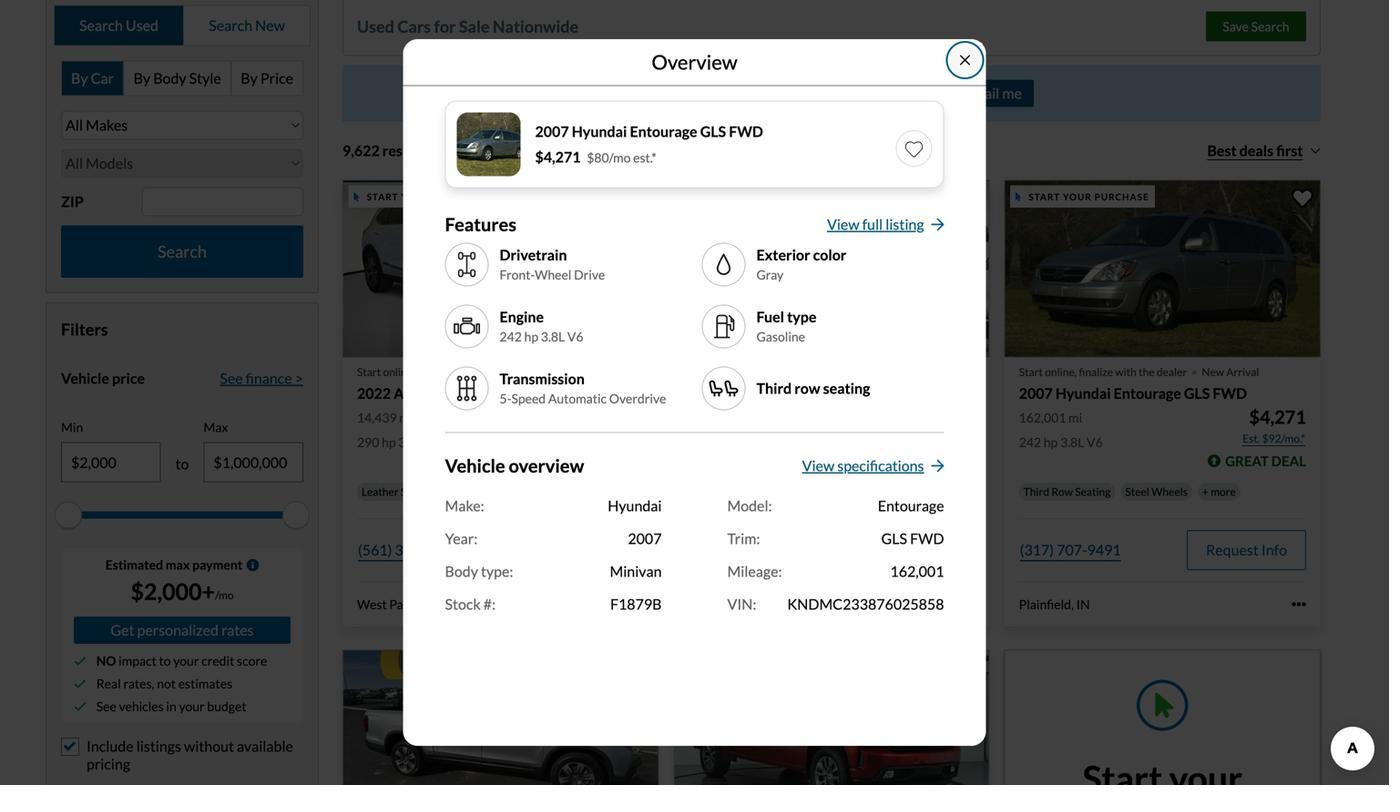 Task type: locate. For each thing, give the bounding box(es) containing it.
see left finance
[[220, 369, 243, 387]]

1 horizontal spatial finalize
[[1080, 366, 1114, 379]]

0 horizontal spatial 242
[[500, 329, 522, 344]]

check image left no
[[74, 655, 87, 668]]

row
[[1052, 485, 1074, 498]]

not
[[157, 676, 176, 692]]

2 great from the left
[[895, 453, 938, 469]]

body
[[153, 69, 186, 87], [445, 563, 478, 581]]

242 up third row seating
[[1020, 435, 1042, 450]]

request info up kndmc233876025858
[[876, 541, 957, 559]]

0 horizontal spatial start
[[357, 366, 381, 379]]

$4,271 est. $92/mo.*
[[1243, 406, 1307, 445]]

1 horizontal spatial great
[[895, 453, 938, 469]]

· inside start online, finalize with the dealer · new arrival 2022 acura mdx fwd with technology package
[[529, 354, 537, 387]]

hp for 2007 hyundai entourage gls fwd
[[1044, 435, 1058, 450]]

0 horizontal spatial 3.8l
[[541, 329, 565, 344]]

2 · from the left
[[1191, 354, 1199, 387]]

0 horizontal spatial ·
[[529, 354, 537, 387]]

2 request info from the left
[[1207, 541, 1288, 559]]

1 horizontal spatial arrival
[[1227, 366, 1260, 379]]

price
[[261, 69, 294, 87]]

hyundai up $80/mo
[[572, 123, 627, 140]]

drivetrain image
[[453, 250, 482, 279]]

row
[[795, 380, 821, 398]]

0 vertical spatial $4,271
[[535, 148, 581, 166]]

1 horizontal spatial third
[[1024, 485, 1050, 498]]

front-
[[500, 267, 535, 282]]

1 info from the left
[[931, 541, 957, 559]]

body down 6366
[[445, 563, 478, 581]]

1 by from the left
[[71, 69, 88, 87]]

to left max text box
[[175, 455, 189, 473]]

get your offer
[[650, 501, 740, 518]]

arrival up technology
[[565, 366, 598, 379]]

2 horizontal spatial the
[[1139, 366, 1155, 379]]

2 check image from the top
[[74, 678, 87, 691]]

arrival inside start online, finalize with the dealer · new arrival 2007 hyundai entourage gls fwd
[[1227, 366, 1260, 379]]

your up drive
[[585, 230, 646, 265]]

start online, finalize with the dealer · new arrival 2022 acura mdx fwd with technology package
[[357, 354, 674, 403]]

1 vertical spatial view
[[803, 457, 835, 475]]

2 mouse pointer image from the left
[[1016, 192, 1022, 201]]

2007 for 2007 hyundai entourage gls fwd $4,271 $80/mo est.*
[[535, 123, 569, 140]]

location
[[491, 142, 544, 159]]

0 horizontal spatial get
[[111, 622, 134, 639]]

162,001 inside overview dialog
[[891, 563, 945, 581]]

3 mi from the left
[[1069, 410, 1083, 425]]

2 by from the left
[[134, 69, 150, 87]]

great deal down est. $821/mo.* button
[[564, 453, 645, 469]]

results.
[[897, 85, 938, 101]]

0 vertical spatial tab list
[[54, 5, 311, 46]]

body inside overview dialog
[[445, 563, 478, 581]]

great down est. $821/mo.* button
[[564, 453, 607, 469]]

leather seats
[[362, 485, 427, 498]]

plate down package
[[635, 404, 663, 419]]

mouse pointer image for 2022 acura mdx fwd with technology package
[[354, 192, 360, 201]]

Enter license plate field
[[561, 428, 745, 466]]

more
[[1211, 485, 1237, 498]]

1 request from the left
[[876, 541, 928, 559]]

1 horizontal spatial get
[[566, 275, 589, 293]]

plate inside tab
[[619, 364, 652, 381]]

mi inside 162,001 mi 242 hp 3.8l v6
[[1069, 410, 1083, 425]]

dealer inside start online, finalize with the dealer · new arrival 2022 acura mdx fwd with technology package
[[495, 366, 525, 379]]

1 horizontal spatial price
[[684, 85, 713, 101]]

search inside search button
[[158, 242, 207, 262]]

sourced
[[741, 275, 792, 293]]

mi inside 55,831 mi 122 hp 1.6l i4
[[731, 410, 744, 425]]

view for features
[[828, 216, 860, 233]]

hp inside 14,439 mi 290 hp 3.5l v6
[[382, 435, 396, 450]]

by body style
[[134, 69, 221, 87]]

with for mdx
[[454, 366, 475, 379]]

hp right 122
[[713, 435, 727, 450]]

2 start from the left
[[1020, 366, 1043, 379]]

third left row
[[757, 380, 792, 398]]

great deal down est. $92/mo.* button
[[1226, 453, 1307, 469]]

1 online, from the left
[[383, 366, 415, 379]]

deal down $315/mo.*
[[941, 453, 976, 469]]

these
[[863, 85, 894, 101]]

1 vertical spatial entourage
[[1114, 385, 1182, 403]]

est. left '$92/mo.*'
[[1243, 432, 1261, 445]]

vehicle up "make:"
[[445, 455, 505, 477]]

1 horizontal spatial vehicle
[[445, 455, 505, 477]]

dealer inside start online, finalize with the dealer · new arrival 2007 hyundai entourage gls fwd
[[1157, 366, 1188, 379]]

0 horizontal spatial price
[[112, 369, 145, 387]]

v6 inside 162,001 mi 242 hp 3.8l v6
[[1087, 435, 1103, 450]]

specifications
[[838, 457, 925, 475]]

email up 2007 hyundai entourage gls fwd $4,271 $80/mo est.*
[[630, 85, 662, 101]]

0 horizontal spatial info
[[931, 541, 957, 559]]

request down more on the bottom
[[1207, 541, 1259, 559]]

0 vertical spatial 2007
[[535, 123, 569, 140]]

(601) 258-5128 button
[[688, 530, 791, 570]]

fwd up $4,271 est. $92/mo.*
[[1213, 385, 1248, 403]]

0 horizontal spatial 2007
[[535, 123, 569, 140]]

1 horizontal spatial gls
[[882, 530, 908, 548]]

request info button down more on the bottom
[[1188, 530, 1307, 570]]

1 request info from the left
[[876, 541, 957, 559]]

6366
[[426, 541, 459, 559]]

$4,271 up est. $92/mo.* button
[[1250, 406, 1307, 428]]

listings right new
[[801, 85, 841, 101]]

· for fwd
[[1191, 354, 1199, 387]]

0 horizontal spatial offer
[[646, 275, 678, 293]]

3 est. from the left
[[1243, 432, 1261, 445]]

get up impact
[[111, 622, 134, 639]]

2 horizontal spatial mi
[[1069, 410, 1083, 425]]

email
[[965, 84, 1000, 102], [630, 85, 662, 101]]

0 horizontal spatial great deal
[[564, 453, 645, 469]]

offer up thousands
[[646, 275, 678, 293]]

$80/mo
[[587, 150, 631, 165]]

3 great from the left
[[1226, 453, 1269, 469]]

0 horizontal spatial entourage
[[630, 123, 698, 140]]

request info button up kndmc233876025858
[[856, 530, 976, 570]]

162,001 down the gls fwd
[[891, 563, 945, 581]]

online, for acura
[[383, 366, 415, 379]]

great deal down est. $315/mo.* button
[[895, 453, 976, 469]]

mi up 3.5l
[[399, 410, 413, 425]]

1 horizontal spatial body
[[445, 563, 478, 581]]

vehicle inside overview dialog
[[445, 455, 505, 477]]

palm
[[390, 597, 417, 612]]

0 horizontal spatial est.
[[575, 432, 592, 445]]

2 info from the left
[[1262, 541, 1288, 559]]

max
[[166, 557, 190, 573]]

2007 inside 2007 hyundai entourage gls fwd $4,271 $80/mo est.*
[[535, 123, 569, 140]]

thousands
[[629, 297, 695, 315]]

wheel
[[535, 267, 572, 282]]

listings down in
[[136, 738, 181, 756]]

2 vertical spatial gls
[[882, 530, 908, 548]]

est. $92/mo.* button
[[1242, 430, 1307, 448]]

to up real rates, not estimates
[[159, 654, 171, 669]]

1 deal from the left
[[610, 453, 645, 469]]

(601) 258-5128
[[689, 541, 791, 559]]

price
[[684, 85, 713, 101], [112, 369, 145, 387]]

fwd down and
[[729, 123, 764, 140]]

162,001 up row at the right bottom of page
[[1020, 410, 1067, 425]]

your up (601)
[[676, 501, 706, 518]]

1 vertical spatial get
[[650, 501, 674, 518]]

steel
[[1126, 485, 1150, 498]]

online, inside start online, finalize with the dealer · new arrival 2022 acura mdx fwd with technology package
[[383, 366, 415, 379]]

1 check image from the top
[[74, 655, 87, 668]]

2007 up the location
[[535, 123, 569, 140]]

used inside tab
[[126, 16, 159, 34]]

your inside button
[[676, 501, 706, 518]]

1 horizontal spatial entourage
[[878, 497, 945, 515]]

vehicle down filters on the left
[[61, 369, 109, 387]]

finalize up 162,001 mi 242 hp 3.8l v6
[[1080, 366, 1114, 379]]

get personalized rates
[[111, 622, 254, 639]]

1 horizontal spatial new
[[540, 366, 563, 379]]

check image
[[74, 655, 87, 668], [74, 678, 87, 691], [74, 701, 87, 714]]

seating
[[824, 380, 871, 398]]

est. for 2021 nissan versa sv fwd
[[906, 432, 923, 445]]

2 great deal from the left
[[895, 453, 976, 469]]

arrival inside start online, finalize with the dealer · new arrival 2022 acura mdx fwd with technology package
[[565, 366, 598, 379]]

2 est. from the left
[[906, 432, 923, 445]]

score
[[237, 654, 267, 669]]

mi inside 14,439 mi 290 hp 3.5l v6
[[399, 410, 413, 425]]

0 vertical spatial price
[[684, 85, 713, 101]]

request up kndmc233876025858
[[876, 541, 928, 559]]

for left these
[[843, 85, 860, 101]]

the inside the get the best offer instantly, sourced from thousands of dealers.
[[592, 275, 613, 293]]

0 vertical spatial 242
[[500, 329, 522, 344]]

mi for 2007 hyundai entourage gls fwd
[[1069, 410, 1083, 425]]

transmission 5-speed automatic overdrive
[[500, 370, 666, 406]]

fwd right sv
[[833, 385, 867, 403]]

· inside start online, finalize with the dealer · new arrival 2007 hyundai entourage gls fwd
[[1191, 354, 1199, 387]]

search inside save search button
[[1252, 18, 1290, 34]]

by price tab
[[232, 62, 303, 95]]

2 request from the left
[[1207, 541, 1259, 559]]

instantly,
[[681, 275, 739, 293]]

hyundai down the enter license plate "field"
[[608, 497, 662, 515]]

vehicle for vehicle price
[[61, 369, 109, 387]]

+
[[1203, 485, 1209, 498]]

242 inside 162,001 mi 242 hp 3.8l v6
[[1020, 435, 1042, 450]]

plate up package
[[619, 364, 652, 381]]

0 horizontal spatial $4,271
[[535, 148, 581, 166]]

third inside overview dialog
[[757, 380, 792, 398]]

14,439 mi 290 hp 3.5l v6
[[357, 410, 441, 450]]

0 vertical spatial to
[[175, 455, 189, 473]]

with inside start online, finalize with the dealer · new arrival 2007 hyundai entourage gls fwd
[[1116, 366, 1137, 379]]

email for email me
[[965, 84, 1000, 102]]

0 horizontal spatial online,
[[383, 366, 415, 379]]

credit
[[202, 654, 235, 669]]

the for 2022 acura mdx fwd with technology package
[[477, 366, 493, 379]]

0 vertical spatial gls
[[701, 123, 726, 140]]

1 vertical spatial listings
[[136, 738, 181, 756]]

mi up 1.6l
[[731, 410, 744, 425]]

the inside start online, finalize with the dealer · new arrival 2007 hyundai entourage gls fwd
[[1139, 366, 1155, 379]]

1 great deal from the left
[[564, 453, 645, 469]]

2 arrival from the left
[[1227, 366, 1260, 379]]

check image up include
[[74, 701, 87, 714]]

0 horizontal spatial mi
[[399, 410, 413, 425]]

0 horizontal spatial with
[[454, 366, 475, 379]]

view left full at the right
[[828, 216, 860, 233]]

1 horizontal spatial by
[[134, 69, 150, 87]]

platinum white pearl 2022 acura mdx fwd with technology package suv / crossover front-wheel drive automatic image
[[343, 180, 659, 358]]

personalized
[[137, 622, 219, 639]]

gls inside 2007 hyundai entourage gls fwd $4,271 $80/mo est.*
[[701, 123, 726, 140]]

hp
[[525, 329, 539, 344], [382, 435, 396, 450], [713, 435, 727, 450], [1044, 435, 1058, 450]]

view left specifications
[[803, 457, 835, 475]]

start
[[357, 366, 381, 379], [1020, 366, 1043, 379]]

deal for 2022 acura mdx fwd with technology package
[[610, 453, 645, 469]]

me for email me price drops and new listings for these results.
[[664, 85, 682, 101]]

finalize for acura
[[417, 366, 452, 379]]

hp right 290
[[382, 435, 396, 450]]

0 vertical spatial listings
[[801, 85, 841, 101]]

get down sell
[[566, 275, 589, 293]]

hp inside 162,001 mi 242 hp 3.8l v6
[[1044, 435, 1058, 450]]

tab list containing license plate
[[560, 355, 830, 391]]

start inside start online, finalize with the dealer · new arrival 2022 acura mdx fwd with technology package
[[357, 366, 381, 379]]

drivetrain
[[500, 246, 567, 264]]

email inside email me button
[[965, 84, 1000, 102]]

search inside search used tab
[[79, 16, 123, 34]]

price down overview
[[684, 85, 713, 101]]

v6 for 2007 hyundai entourage gls fwd
[[1087, 435, 1103, 450]]

engine 242 hp 3.8l v6
[[500, 308, 584, 344]]

vin tab
[[695, 355, 830, 391]]

1 horizontal spatial used
[[357, 16, 394, 36]]

2 deal from the left
[[941, 453, 976, 469]]

0 vertical spatial get
[[566, 275, 589, 293]]

1 mouse pointer image from the left
[[354, 192, 360, 201]]

162,001 inside 162,001 mi 242 hp 3.8l v6
[[1020, 410, 1067, 425]]

0 horizontal spatial body
[[153, 69, 186, 87]]

hp up row at the right bottom of page
[[1044, 435, 1058, 450]]

see
[[220, 369, 243, 387], [96, 699, 116, 715]]

online, inside start online, finalize with the dealer · new arrival 2007 hyundai entourage gls fwd
[[1046, 366, 1077, 379]]

gls inside start online, finalize with the dealer · new arrival 2007 hyundai entourage gls fwd
[[1185, 385, 1211, 403]]

vin:
[[728, 596, 757, 613]]

email down close modal overview "icon"
[[965, 84, 1000, 102]]

v6 right 3.5l
[[425, 435, 441, 450]]

1 vertical spatial hyundai
[[1056, 385, 1111, 403]]

0 vertical spatial 3.8l
[[541, 329, 565, 344]]

mileage:
[[728, 563, 782, 581]]

start inside start online, finalize with the dealer · new arrival 2007 hyundai entourage gls fwd
[[1020, 366, 1043, 379]]

offer up trim:
[[709, 501, 740, 518]]

3 by from the left
[[241, 69, 258, 87]]

deal for 2021 nissan versa sv fwd
[[941, 453, 976, 469]]

mi up third row seating
[[1069, 410, 1083, 425]]

/mo
[[215, 589, 234, 602]]

deal down '$92/mo.*'
[[1272, 453, 1307, 469]]

0 horizontal spatial the
[[477, 366, 493, 379]]

me inside email me button
[[1003, 84, 1022, 102]]

by for by price
[[241, 69, 258, 87]]

2 finalize from the left
[[1080, 366, 1114, 379]]

9,622 results
[[343, 142, 427, 159]]

1 · from the left
[[529, 354, 537, 387]]

best
[[616, 275, 644, 293]]

0 horizontal spatial used
[[126, 16, 159, 34]]

hp for 2022 acura mdx fwd with technology package
[[382, 435, 396, 450]]

body left style
[[153, 69, 186, 87]]

new for 2007
[[1202, 366, 1225, 379]]

online, up acura
[[383, 366, 415, 379]]

0 horizontal spatial for
[[434, 16, 456, 36]]

info circle image
[[246, 559, 259, 572]]

search inside search new "tab"
[[209, 16, 252, 34]]

242 inside engine 242 hp 3.8l v6
[[500, 329, 522, 344]]

hyundai inside start online, finalize with the dealer · new arrival 2007 hyundai entourage gls fwd
[[1056, 385, 1111, 403]]

est. $315/mo.* button
[[905, 430, 976, 448]]

14,439
[[357, 410, 397, 425]]

speed
[[512, 391, 546, 406]]

0 horizontal spatial mouse pointer image
[[354, 192, 360, 201]]

by left price
[[241, 69, 258, 87]]

1 mi from the left
[[399, 410, 413, 425]]

2 dealer from the left
[[1157, 366, 1188, 379]]

0 vertical spatial entourage
[[630, 123, 698, 140]]

2007 up 162,001 mi 242 hp 3.8l v6
[[1020, 385, 1053, 403]]

arrival for fwd
[[1227, 366, 1260, 379]]

1 vertical spatial check image
[[74, 678, 87, 691]]

mi for 2021 nissan versa sv fwd
[[731, 410, 744, 425]]

great down est. $315/mo.* button
[[895, 453, 938, 469]]

license
[[594, 404, 632, 419]]

request info button for (601) 258-5128
[[856, 530, 976, 570]]

0 horizontal spatial v6
[[425, 435, 441, 450]]

finalize up mdx at the left of the page
[[417, 366, 452, 379]]

request info for 9491
[[1207, 541, 1288, 559]]

2 horizontal spatial est.
[[1243, 432, 1261, 445]]

by inside 'tab'
[[134, 69, 150, 87]]

check image left real
[[74, 678, 87, 691]]

hp down engine
[[525, 329, 539, 344]]

2 vertical spatial 2007
[[628, 530, 662, 548]]

v6 inside 14,439 mi 290 hp 3.5l v6
[[425, 435, 441, 450]]

1 horizontal spatial request info button
[[1188, 530, 1307, 570]]

est. $821/mo.* button
[[574, 430, 645, 448]]

1 horizontal spatial start
[[1020, 366, 1043, 379]]

sale
[[459, 16, 490, 36]]

1 horizontal spatial request info
[[1207, 541, 1288, 559]]

1 horizontal spatial deal
[[941, 453, 976, 469]]

est. $315/mo.*
[[906, 432, 975, 445]]

2 horizontal spatial entourage
[[1114, 385, 1182, 403]]

search up the car
[[79, 16, 123, 34]]

0 horizontal spatial great
[[564, 453, 607, 469]]

hyundai up 162,001 mi 242 hp 3.8l v6
[[1056, 385, 1111, 403]]

est. for 2022 acura mdx fwd with technology package
[[575, 432, 592, 445]]

1 est. from the left
[[575, 432, 592, 445]]

the for 2007 hyundai entourage gls fwd
[[1139, 366, 1155, 379]]

price up min text box
[[112, 369, 145, 387]]

2022
[[357, 385, 391, 403]]

close modal overview image
[[958, 53, 973, 68]]

1 horizontal spatial email
[[965, 84, 1000, 102]]

2 mi from the left
[[731, 410, 744, 425]]

3 check image from the top
[[74, 701, 87, 714]]

3.8l up third row seating
[[1061, 435, 1085, 450]]

1 horizontal spatial info
[[1262, 541, 1288, 559]]

fwd inside start online, finalize with the dealer · new arrival 2007 hyundai entourage gls fwd
[[1213, 385, 1248, 403]]

request info down more on the bottom
[[1207, 541, 1288, 559]]

v6
[[568, 329, 584, 344], [425, 435, 441, 450], [1087, 435, 1103, 450]]

tab list containing by car
[[61, 61, 303, 96]]

arrival up $4,271 est. $92/mo.*
[[1227, 366, 1260, 379]]

fwd down arrow right icon
[[911, 530, 945, 548]]

2007 hyundai entourage gls fwd image
[[457, 113, 521, 176]]

super black 2021 nissan versa sv fwd sedan front-wheel drive continuously variable transmission image
[[674, 180, 990, 358]]

0 horizontal spatial third
[[757, 380, 792, 398]]

dealer for gls
[[1157, 366, 1188, 379]]

est. left $315/mo.*
[[906, 432, 923, 445]]

v6 up seating
[[1087, 435, 1103, 450]]

hp inside 55,831 mi 122 hp 1.6l i4
[[713, 435, 727, 450]]

3.8l inside engine 242 hp 3.8l v6
[[541, 329, 565, 344]]

1 horizontal spatial 162,001
[[1020, 410, 1067, 425]]

1 horizontal spatial see
[[220, 369, 243, 387]]

(561) 336-6366 button
[[357, 530, 460, 570]]

hp inside engine 242 hp 3.8l v6
[[525, 329, 539, 344]]

search new
[[209, 16, 285, 34]]

1 horizontal spatial for
[[843, 85, 860, 101]]

1 dealer from the left
[[495, 366, 525, 379]]

start up the 2022
[[357, 366, 381, 379]]

offer inside the get the best offer instantly, sourced from thousands of dealers.
[[646, 275, 678, 293]]

deal down $821/mo.*
[[610, 453, 645, 469]]

1 horizontal spatial dealer
[[1157, 366, 1188, 379]]

2 horizontal spatial great deal
[[1226, 453, 1307, 469]]

payment
[[192, 557, 243, 573]]

2 vertical spatial get
[[111, 622, 134, 639]]

great down est. $92/mo.* button
[[1226, 453, 1269, 469]]

search down zip telephone field at the left top
[[158, 242, 207, 262]]

great deal
[[564, 453, 645, 469], [895, 453, 976, 469], [1226, 453, 1307, 469]]

1 finalize from the left
[[417, 366, 452, 379]]

by left the car
[[71, 69, 88, 87]]

0 horizontal spatial email
[[630, 85, 662, 101]]

new for 2022
[[540, 366, 563, 379]]

hyundai inside 2007 hyundai entourage gls fwd $4,271 $80/mo est.*
[[572, 123, 627, 140]]

get down the enter license plate "field"
[[650, 501, 674, 518]]

2007 inside start online, finalize with the dealer · new arrival 2007 hyundai entourage gls fwd
[[1020, 385, 1053, 403]]

2 vertical spatial tab list
[[560, 355, 830, 391]]

0 vertical spatial third
[[757, 380, 792, 398]]

1 horizontal spatial offer
[[709, 501, 740, 518]]

2 horizontal spatial new
[[1202, 366, 1225, 379]]

2 online, from the left
[[1046, 366, 1077, 379]]

est. down "enter"
[[575, 432, 592, 445]]

without
[[184, 738, 234, 756]]

finalize inside start online, finalize with the dealer · new arrival 2022 acura mdx fwd with technology package
[[417, 366, 452, 379]]

2 vertical spatial hyundai
[[608, 497, 662, 515]]

used left the cars
[[357, 16, 394, 36]]

v6 up license
[[568, 329, 584, 344]]

mouse pointer image for 2007 hyundai entourage gls fwd
[[1016, 192, 1022, 201]]

finalize inside start online, finalize with the dealer · new arrival 2007 hyundai entourage gls fwd
[[1080, 366, 1114, 379]]

1 horizontal spatial v6
[[568, 329, 584, 344]]

1 request info button from the left
[[856, 530, 976, 570]]

0 vertical spatial vehicle
[[61, 369, 109, 387]]

dealer
[[495, 366, 525, 379], [1157, 366, 1188, 379]]

2 horizontal spatial 2007
[[1020, 385, 1053, 403]]

the inside start online, finalize with the dealer · new arrival 2022 acura mdx fwd with technology package
[[477, 366, 493, 379]]

2 request info button from the left
[[1188, 530, 1307, 570]]

online, up 162,001 mi 242 hp 3.8l v6
[[1046, 366, 1077, 379]]

0 horizontal spatial 162,001
[[891, 563, 945, 581]]

overview
[[509, 455, 584, 477]]

242 down engine
[[500, 329, 522, 344]]

est. $821/mo.*
[[575, 432, 644, 445]]

me for email me
[[1003, 84, 1022, 102]]

start up 162,001 mi 242 hp 3.8l v6
[[1020, 366, 1043, 379]]

1 horizontal spatial the
[[592, 275, 613, 293]]

search right save
[[1252, 18, 1290, 34]]

1 vertical spatial $4,271
[[1250, 406, 1307, 428]]

email for email me price drops and new listings for these results.
[[630, 85, 662, 101]]

search for search new
[[209, 16, 252, 34]]

search for search
[[158, 242, 207, 262]]

2 horizontal spatial get
[[650, 501, 674, 518]]

third left row at the right bottom of page
[[1024, 485, 1050, 498]]

0 vertical spatial offer
[[646, 275, 678, 293]]

fwd right mdx at the left of the page
[[473, 385, 507, 403]]

gasoline
[[757, 329, 806, 344]]

get inside the get the best offer instantly, sourced from thousands of dealers.
[[566, 275, 589, 293]]

new inside start online, finalize with the dealer · new arrival 2007 hyundai entourage gls fwd
[[1202, 366, 1225, 379]]

2007 up minivan
[[628, 530, 662, 548]]

versa
[[772, 385, 809, 403]]

tab list
[[54, 5, 311, 46], [61, 61, 303, 96], [560, 355, 830, 391]]

0 vertical spatial for
[[434, 16, 456, 36]]

ZIP telephone field
[[142, 187, 303, 216]]

see down real
[[96, 699, 116, 715]]

see finance >
[[220, 369, 303, 387]]

1 horizontal spatial 2007
[[628, 530, 662, 548]]

3.8l down engine
[[541, 329, 565, 344]]

used up by body style
[[126, 16, 159, 34]]

2 used from the left
[[126, 16, 159, 34]]

search up style
[[209, 16, 252, 34]]

your up estimates
[[173, 654, 199, 669]]

0 vertical spatial hyundai
[[572, 123, 627, 140]]

request for 9491
[[1207, 541, 1259, 559]]

2007 hyundai entourage gls fwd $4,271 $80/mo est.*
[[535, 123, 764, 166]]

1 vertical spatial to
[[159, 654, 171, 669]]

1 great from the left
[[564, 453, 607, 469]]

request info button for (317) 707-9491
[[1188, 530, 1307, 570]]

1 vertical spatial offer
[[709, 501, 740, 518]]

1 arrival from the left
[[565, 366, 598, 379]]

trim:
[[728, 530, 760, 548]]

gray
[[757, 267, 784, 282]]

new inside start online, finalize with the dealer · new arrival 2022 acura mdx fwd with technology package
[[540, 366, 563, 379]]

1 start from the left
[[357, 366, 381, 379]]

1 vertical spatial 242
[[1020, 435, 1042, 450]]

license plate tab
[[560, 355, 695, 391]]

$4,271
[[535, 148, 581, 166], [1250, 406, 1307, 428]]

for left sale
[[434, 16, 456, 36]]

2 horizontal spatial deal
[[1272, 453, 1307, 469]]

check image for real rates, not estimates
[[74, 678, 87, 691]]

$4,271 left $80/mo
[[535, 148, 581, 166]]

0 horizontal spatial listings
[[136, 738, 181, 756]]

dealer for fwd
[[495, 366, 525, 379]]

real rates, not estimates
[[96, 676, 233, 692]]

arrow right image
[[932, 217, 945, 232]]

see for see vehicles in your budget
[[96, 699, 116, 715]]

mouse pointer image
[[354, 192, 360, 201], [1016, 192, 1022, 201]]

by right the car
[[134, 69, 150, 87]]

ellipsis h image
[[1292, 598, 1307, 612]]

add
[[462, 142, 489, 159]]

1 horizontal spatial 242
[[1020, 435, 1042, 450]]



Task type: vqa. For each thing, say whether or not it's contained in the screenshot.
Arrival
yes



Task type: describe. For each thing, give the bounding box(es) containing it.
third row seating
[[1024, 485, 1111, 498]]

1 horizontal spatial to
[[175, 455, 189, 473]]

2021
[[688, 385, 722, 403]]

1 used from the left
[[357, 16, 394, 36]]

1 vertical spatial plate
[[635, 404, 663, 419]]

view full listing link
[[828, 214, 945, 243]]

pricing
[[87, 755, 130, 773]]

tab list containing search used
[[54, 5, 311, 46]]

body type:
[[445, 563, 513, 581]]

162,001 for 162,001 mi 242 hp 3.8l v6
[[1020, 410, 1067, 425]]

gls fwd
[[882, 530, 945, 548]]

get your offer button
[[560, 490, 830, 530]]

see for see finance >
[[220, 369, 243, 387]]

no
[[96, 654, 116, 669]]

162,001 mi 242 hp 3.8l v6
[[1020, 410, 1103, 450]]

cherry red tintcoat 2022 chevrolet silverado 1500 limited rst crew cab 4wd pickup truck four-wheel drive 8-speed automatic image
[[674, 650, 990, 786]]

sv
[[812, 385, 830, 403]]

used cars for sale nationwide
[[357, 16, 579, 36]]

(601)
[[689, 541, 723, 559]]

listings inside 'include listings without available pricing'
[[136, 738, 181, 756]]

arrival for with
[[565, 366, 598, 379]]

view full listing
[[828, 216, 925, 233]]

Max text field
[[205, 444, 303, 482]]

budget
[[207, 699, 247, 715]]

type
[[788, 308, 817, 326]]

seating
[[1076, 485, 1111, 498]]

dealers.
[[713, 297, 763, 315]]

transmission image
[[453, 374, 482, 403]]

map marker alt image
[[442, 143, 453, 158]]

third for third row seating
[[757, 380, 792, 398]]

see vehicles in your budget
[[96, 699, 247, 715]]

gray 2007 hyundai entourage gls fwd minivan front-wheel drive 5-speed automatic overdrive image
[[1005, 180, 1322, 358]]

Min text field
[[62, 444, 160, 482]]

real
[[96, 676, 121, 692]]

fl
[[459, 597, 473, 612]]

3.5l
[[399, 435, 423, 450]]

in
[[1077, 597, 1091, 612]]

online, for hyundai
[[1046, 366, 1077, 379]]

search for search used
[[79, 16, 123, 34]]

car
[[91, 69, 114, 87]]

$2,000+ /mo
[[131, 578, 234, 606]]

max
[[204, 420, 228, 435]]

3 deal from the left
[[1272, 453, 1307, 469]]

vehicles
[[119, 699, 164, 715]]

fwd inside start online, finalize with the dealer · new arrival 2022 acura mdx fwd with technology package
[[473, 385, 507, 403]]

· for with
[[529, 354, 537, 387]]

tab list inside sell your car 100% online dialog
[[560, 355, 830, 391]]

great deal for 2022 acura mdx fwd with technology package
[[564, 453, 645, 469]]

2 vertical spatial entourage
[[878, 497, 945, 515]]

body inside 'tab'
[[153, 69, 186, 87]]

acura
[[394, 385, 433, 403]]

request info for 5128
[[876, 541, 957, 559]]

(561) 336-6366
[[358, 541, 459, 559]]

0 horizontal spatial to
[[159, 654, 171, 669]]

email me
[[965, 84, 1022, 102]]

3 great deal from the left
[[1226, 453, 1307, 469]]

email me button
[[953, 80, 1034, 107]]

see finance > link
[[220, 368, 303, 389]]

ellipsis h image
[[630, 598, 645, 612]]

v6 for 2022 acura mdx fwd with technology package
[[425, 435, 441, 450]]

$4,271 inside $4,271 est. $92/mo.*
[[1250, 406, 1307, 428]]

by for by car
[[71, 69, 88, 87]]

nationwide
[[493, 16, 579, 36]]

estimated max payment
[[105, 557, 243, 573]]

stock #:
[[445, 596, 496, 613]]

get for get personalized rates
[[111, 622, 134, 639]]

5-
[[500, 391, 512, 406]]

3.8l inside 162,001 mi 242 hp 3.8l v6
[[1061, 435, 1085, 450]]

fuel type image
[[710, 312, 739, 341]]

1 horizontal spatial with
[[510, 385, 539, 403]]

vehicle overview
[[445, 455, 584, 477]]

west
[[357, 597, 387, 612]]

transmission
[[500, 370, 585, 388]]

fwd inside 2007 hyundai entourage gls fwd $4,271 $80/mo est.*
[[729, 123, 764, 140]]

search new tab
[[184, 6, 310, 45]]

great for 2022 acura mdx fwd with technology package
[[564, 453, 607, 469]]

arrow right image
[[932, 459, 945, 473]]

style
[[189, 69, 221, 87]]

engine image
[[453, 312, 482, 341]]

lunar silver metallic 2018 honda ridgeline rtl-e awd pickup truck all-wheel drive automatic image
[[343, 650, 659, 786]]

rates,
[[123, 676, 154, 692]]

package
[[619, 385, 674, 403]]

sell your car 100% online dialog
[[0, 0, 1390, 786]]

get for get your offer
[[650, 501, 674, 518]]

by car tab
[[62, 62, 124, 95]]

55,831 mi 122 hp 1.6l i4
[[688, 410, 768, 450]]

close image
[[877, 191, 889, 209]]

impact
[[119, 654, 157, 669]]

type:
[[481, 563, 513, 581]]

336-
[[395, 541, 426, 559]]

finalize for hyundai
[[1080, 366, 1114, 379]]

162,001 for 162,001
[[891, 563, 945, 581]]

1 vertical spatial price
[[112, 369, 145, 387]]

plainfield, in
[[1020, 597, 1091, 612]]

save
[[1223, 18, 1249, 34]]

hp for 2021 nissan versa sv fwd
[[713, 435, 727, 450]]

exterior color image
[[710, 250, 739, 279]]

(317)
[[1020, 541, 1055, 559]]

by body style tab
[[124, 62, 232, 95]]

view for vehicle overview
[[803, 457, 835, 475]]

fuel
[[757, 308, 785, 326]]

great deal for 2021 nissan versa sv fwd
[[895, 453, 976, 469]]

(561)
[[358, 541, 392, 559]]

mi for 2022 acura mdx fwd with technology package
[[399, 410, 413, 425]]

from
[[795, 275, 826, 293]]

get the best offer instantly, sourced from thousands of dealers.
[[566, 275, 826, 315]]

2007 for 2007
[[628, 530, 662, 548]]

exterior
[[757, 246, 811, 264]]

jackson,
[[688, 597, 736, 612]]

great for 2021 nissan versa sv fwd
[[895, 453, 938, 469]]

filters
[[61, 319, 108, 340]]

by price
[[241, 69, 294, 87]]

include
[[87, 738, 134, 756]]

offer inside button
[[709, 501, 740, 518]]

start for 2022
[[357, 366, 381, 379]]

automatic
[[548, 391, 607, 406]]

+ more
[[1203, 485, 1237, 498]]

entourage inside 2007 hyundai entourage gls fwd $4,271 $80/mo est.*
[[630, 123, 698, 140]]

new
[[774, 85, 798, 101]]

1 horizontal spatial listings
[[801, 85, 841, 101]]

258-
[[726, 541, 757, 559]]

get for get the best offer instantly, sourced from thousands of dealers.
[[566, 275, 589, 293]]

ms
[[738, 597, 757, 612]]

view specifications link
[[803, 455, 945, 484]]

color
[[814, 246, 847, 264]]

license plate
[[567, 364, 652, 381]]

vehicle for vehicle overview
[[445, 455, 505, 477]]

707-
[[1057, 541, 1088, 559]]

(317) 707-9491
[[1020, 541, 1122, 559]]

info for (317) 707-9491
[[1262, 541, 1288, 559]]

cars
[[398, 16, 431, 36]]

new inside "tab"
[[255, 16, 285, 34]]

overview dialog
[[403, 39, 987, 746]]

third for third row seating
[[1024, 485, 1050, 498]]

entourage inside start online, finalize with the dealer · new arrival 2007 hyundai entourage gls fwd
[[1114, 385, 1182, 403]]

$4,271 inside 2007 hyundai entourage gls fwd $4,271 $80/mo est.*
[[535, 148, 581, 166]]

technology
[[542, 385, 616, 403]]

check image for see vehicles in your budget
[[74, 701, 87, 714]]

save search
[[1223, 18, 1290, 34]]

overdrive
[[610, 391, 666, 406]]

request for 5128
[[876, 541, 928, 559]]

full
[[863, 216, 883, 233]]

third row seating image
[[710, 374, 739, 403]]

start for 2007
[[1020, 366, 1043, 379]]

#:
[[484, 596, 496, 613]]

55,831
[[688, 410, 728, 425]]

1.6l
[[730, 435, 754, 450]]

1 vertical spatial for
[[843, 85, 860, 101]]

info for (601) 258-5128
[[931, 541, 957, 559]]

by car
[[71, 69, 114, 87]]

estimated
[[105, 557, 163, 573]]

exterior color gray
[[757, 246, 847, 282]]

with for entourage
[[1116, 366, 1137, 379]]

kndmc233876025858
[[788, 596, 945, 613]]

by for by body style
[[134, 69, 150, 87]]

enter
[[560, 404, 591, 419]]

search used tab
[[55, 6, 184, 45]]

your right in
[[179, 699, 205, 715]]

third row seating
[[757, 380, 871, 398]]

year:
[[445, 530, 478, 548]]

est. inside $4,271 est. $92/mo.*
[[1243, 432, 1261, 445]]

v6 inside engine 242 hp 3.8l v6
[[568, 329, 584, 344]]

$821/mo.*
[[594, 432, 644, 445]]



